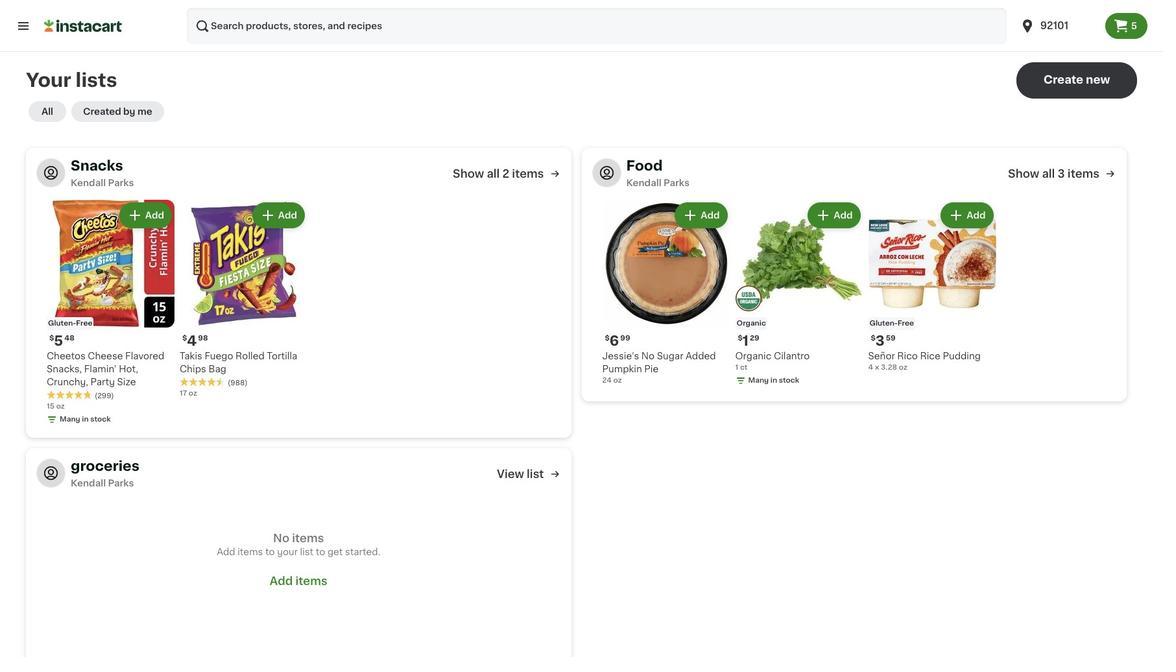 Task type: vqa. For each thing, say whether or not it's contained in the screenshot.
6
yes



Task type: describe. For each thing, give the bounding box(es) containing it.
17 oz
[[180, 390, 197, 397]]

view list
[[497, 469, 544, 479]]

oz right 17
[[189, 390, 197, 397]]

1 vertical spatial 3
[[876, 334, 885, 348]]

add button for 4
[[253, 204, 304, 227]]

1 horizontal spatial 1
[[743, 334, 749, 348]]

(299)
[[95, 392, 114, 400]]

sugar
[[657, 352, 683, 361]]

add button for 6
[[676, 204, 726, 227]]

add button for 5
[[121, 204, 171, 227]]

create new
[[1044, 75, 1110, 85]]

1 inside organic cilantro 1 ct
[[735, 364, 738, 371]]

cheese
[[88, 352, 123, 361]]

added
[[686, 352, 716, 361]]

$ 1 29
[[738, 334, 759, 348]]

no items add items to your list to get started.
[[217, 533, 380, 557]]

add inside no items add items to your list to get started.
[[217, 548, 235, 557]]

free for 5
[[76, 320, 92, 327]]

all for 1
[[1042, 169, 1055, 179]]

food
[[626, 159, 663, 173]]

gluten- for 5
[[48, 320, 76, 327]]

15 oz
[[47, 403, 65, 410]]

gluten-free for 3
[[870, 320, 914, 327]]

product group containing 6
[[602, 200, 730, 386]]

$ 5 48
[[49, 334, 75, 348]]

$ 4 98
[[182, 334, 208, 348]]

your lists
[[26, 71, 117, 90]]

show for 1
[[1008, 169, 1039, 179]]

$ 3 59
[[871, 334, 896, 348]]

2
[[502, 169, 509, 179]]

flavored
[[125, 352, 164, 361]]

kendall for groceries
[[71, 479, 106, 488]]

your
[[277, 548, 298, 557]]

pumpkin
[[602, 365, 642, 374]]

Search field
[[187, 8, 1007, 44]]

oz inside señor rico rice pudding 4 x 3.28 oz
[[899, 364, 907, 371]]

started.
[[345, 548, 380, 557]]

1 vertical spatial in
[[82, 416, 89, 423]]

17
[[180, 390, 187, 397]]

add for 4
[[278, 211, 297, 220]]

$ for 3
[[871, 335, 876, 342]]

pudding
[[943, 352, 981, 361]]

señor
[[868, 352, 895, 361]]

1 92101 button from the left
[[1012, 8, 1105, 44]]

99
[[620, 335, 630, 342]]

1 vertical spatial many in stock
[[60, 416, 111, 423]]

24
[[602, 377, 612, 384]]

add for 6
[[701, 211, 720, 220]]

product group containing 3
[[868, 200, 996, 373]]

organic for organic cilantro 1 ct
[[735, 352, 772, 361]]

hot,
[[119, 365, 138, 374]]

party
[[90, 378, 115, 387]]

snacks,
[[47, 365, 82, 374]]

snacks
[[71, 159, 123, 173]]

rico
[[897, 352, 918, 361]]

show all 3 items
[[1008, 169, 1100, 179]]

add for 1
[[834, 211, 853, 220]]

oz inside the jessie's no sugar added pumpkin pie 24 oz
[[613, 377, 622, 384]]

$ for 5
[[49, 335, 54, 342]]

$ for 1
[[738, 335, 743, 342]]

0 horizontal spatial 4
[[187, 334, 197, 348]]

jessie's no sugar added pumpkin pie 24 oz
[[602, 352, 716, 384]]

48
[[64, 335, 75, 342]]

59
[[886, 335, 896, 342]]

$ for 6
[[605, 335, 610, 342]]

señor rico rice pudding 4 x 3.28 oz
[[868, 352, 981, 371]]

0 vertical spatial 3
[[1058, 169, 1065, 179]]

no inside the jessie's no sugar added pumpkin pie 24 oz
[[641, 352, 655, 361]]

$ for 4
[[182, 335, 187, 342]]

kendall for food
[[626, 178, 661, 187]]

no inside no items add items to your list to get started.
[[273, 533, 289, 544]]

(988)
[[228, 379, 248, 387]]

created
[[83, 107, 121, 116]]

fuego
[[205, 352, 233, 361]]

create
[[1044, 75, 1083, 85]]

product group containing 5
[[47, 200, 175, 427]]

get
[[328, 548, 343, 557]]

rolled
[[236, 352, 265, 361]]

organic for organic
[[737, 320, 766, 327]]

add for 5
[[145, 211, 164, 220]]



Task type: locate. For each thing, give the bounding box(es) containing it.
snacks kendall parks
[[71, 159, 134, 187]]

0 horizontal spatial many
[[60, 416, 80, 423]]

crunchy,
[[47, 378, 88, 387]]

new
[[1086, 75, 1110, 85]]

parks inside food kendall parks
[[664, 178, 690, 187]]

parks inside snacks kendall parks
[[108, 178, 134, 187]]

★★★★★
[[180, 378, 225, 387], [180, 378, 225, 387], [47, 390, 92, 400], [47, 390, 92, 400]]

0 horizontal spatial 1
[[735, 364, 738, 371]]

organic
[[737, 320, 766, 327], [735, 352, 772, 361]]

$ 6 99
[[605, 334, 630, 348]]

stock
[[779, 377, 799, 384], [90, 416, 111, 423]]

15
[[47, 403, 55, 410]]

list inside no items add items to your list to get started.
[[300, 548, 313, 557]]

organic up 'ct'
[[735, 352, 772, 361]]

4 add button from the left
[[809, 204, 859, 227]]

kendall for snacks
[[71, 178, 106, 187]]

gluten-free up 59
[[870, 320, 914, 327]]

1 horizontal spatial stock
[[779, 377, 799, 384]]

5
[[1131, 21, 1137, 30], [54, 334, 63, 348]]

ct
[[740, 364, 748, 371]]

oz right 15
[[56, 403, 65, 410]]

pie
[[644, 365, 659, 374]]

1 horizontal spatial to
[[316, 548, 325, 557]]

free for 3
[[898, 320, 914, 327]]

items for no items add items to your list to get started.
[[238, 548, 263, 557]]

parks inside groceries kendall parks
[[108, 479, 134, 488]]

1 left 'ct'
[[735, 364, 738, 371]]

add
[[145, 211, 164, 220], [278, 211, 297, 220], [701, 211, 720, 220], [834, 211, 853, 220], [967, 211, 986, 220], [217, 548, 235, 557], [270, 576, 293, 586]]

1 gluten- from the left
[[48, 320, 76, 327]]

6
[[610, 334, 619, 348]]

no up pie
[[641, 352, 655, 361]]

2 gluten- from the left
[[870, 320, 898, 327]]

1 show from the left
[[453, 169, 484, 179]]

parks for groceries
[[108, 479, 134, 488]]

$ inside '$ 5 48'
[[49, 335, 54, 342]]

food kendall parks
[[626, 159, 690, 187]]

flamin'
[[84, 365, 117, 374]]

many down organic cilantro 1 ct
[[748, 377, 769, 384]]

$ left 98
[[182, 335, 187, 342]]

oz
[[899, 364, 907, 371], [613, 377, 622, 384], [189, 390, 197, 397], [56, 403, 65, 410]]

organic inside organic cilantro 1 ct
[[735, 352, 772, 361]]

in
[[771, 377, 777, 384], [82, 416, 89, 423]]

$ inside $ 4 98
[[182, 335, 187, 342]]

1 vertical spatial list
[[300, 548, 313, 557]]

0 horizontal spatial 5
[[54, 334, 63, 348]]

0 horizontal spatial all
[[487, 169, 500, 179]]

1 horizontal spatial in
[[771, 377, 777, 384]]

product group containing 1
[[735, 200, 863, 389]]

1 horizontal spatial 4
[[868, 364, 873, 371]]

5 add button from the left
[[942, 204, 992, 227]]

bag
[[209, 365, 226, 374]]

show
[[453, 169, 484, 179], [1008, 169, 1039, 179]]

lists
[[76, 71, 117, 90]]

product group containing 4
[[180, 200, 307, 399]]

many in stock down (299)
[[60, 416, 111, 423]]

kendall inside snacks kendall parks
[[71, 178, 106, 187]]

0 vertical spatial many in stock
[[748, 377, 799, 384]]

all button
[[29, 101, 66, 122]]

0 horizontal spatial stock
[[90, 416, 111, 423]]

$ left 59
[[871, 335, 876, 342]]

5 inside button
[[1131, 21, 1137, 30]]

free up cheetos
[[76, 320, 92, 327]]

0 vertical spatial 5
[[1131, 21, 1137, 30]]

3 product group from the left
[[602, 200, 730, 386]]

stock down cilantro
[[779, 377, 799, 384]]

kendall
[[71, 178, 106, 187], [626, 178, 661, 187], [71, 479, 106, 488]]

free
[[76, 320, 92, 327], [898, 320, 914, 327]]

cheetos
[[47, 352, 85, 361]]

0 horizontal spatial to
[[265, 548, 275, 557]]

no up your
[[273, 533, 289, 544]]

product group
[[47, 200, 175, 427], [180, 200, 307, 399], [602, 200, 730, 386], [735, 200, 863, 389], [868, 200, 996, 373]]

many down the 15 oz
[[60, 416, 80, 423]]

view
[[497, 469, 524, 479]]

2 show from the left
[[1008, 169, 1039, 179]]

$ inside the $ 3 59
[[871, 335, 876, 342]]

1 free from the left
[[76, 320, 92, 327]]

1 horizontal spatial many in stock
[[748, 377, 799, 384]]

1 horizontal spatial gluten-
[[870, 320, 898, 327]]

0 horizontal spatial gluten-free
[[48, 320, 92, 327]]

1 vertical spatial organic
[[735, 352, 772, 361]]

items for show all 2 items
[[512, 169, 544, 179]]

takis
[[180, 352, 202, 361]]

5 $ from the left
[[871, 335, 876, 342]]

1 vertical spatial 5
[[54, 334, 63, 348]]

4
[[187, 334, 197, 348], [868, 364, 873, 371]]

oz down rico
[[899, 364, 907, 371]]

by
[[123, 107, 135, 116]]

add for 3
[[967, 211, 986, 220]]

kendall inside groceries kendall parks
[[71, 479, 106, 488]]

no
[[641, 352, 655, 361], [273, 533, 289, 544]]

created by me button
[[71, 101, 164, 122]]

4 product group from the left
[[735, 200, 863, 389]]

4 left 98
[[187, 334, 197, 348]]

show for 4
[[453, 169, 484, 179]]

0 horizontal spatial many in stock
[[60, 416, 111, 423]]

1 horizontal spatial no
[[641, 352, 655, 361]]

1 horizontal spatial free
[[898, 320, 914, 327]]

groceries kendall parks
[[71, 459, 139, 488]]

add button for 1
[[809, 204, 859, 227]]

1 vertical spatial 1
[[735, 364, 738, 371]]

3 $ from the left
[[605, 335, 610, 342]]

add items
[[270, 576, 327, 586]]

list right view
[[527, 469, 544, 479]]

$ left 99
[[605, 335, 610, 342]]

groceries
[[71, 459, 139, 473]]

1 horizontal spatial 5
[[1131, 21, 1137, 30]]

0 horizontal spatial gluten-
[[48, 320, 76, 327]]

add items link
[[270, 574, 327, 588]]

5 inside the product group
[[54, 334, 63, 348]]

$ inside $ 6 99
[[605, 335, 610, 342]]

many
[[748, 377, 769, 384], [60, 416, 80, 423]]

1 vertical spatial no
[[273, 533, 289, 544]]

1
[[743, 334, 749, 348], [735, 364, 738, 371]]

1 all from the left
[[487, 169, 500, 179]]

2 add button from the left
[[253, 204, 304, 227]]

0 vertical spatial organic
[[737, 320, 766, 327]]

4 left x
[[868, 364, 873, 371]]

free up rico
[[898, 320, 914, 327]]

to left your
[[265, 548, 275, 557]]

list right your
[[300, 548, 313, 557]]

tortilla
[[267, 352, 297, 361]]

kendall down snacks in the top left of the page
[[71, 178, 106, 187]]

92101
[[1040, 21, 1069, 30]]

many in stock
[[748, 377, 799, 384], [60, 416, 111, 423]]

0 horizontal spatial in
[[82, 416, 89, 423]]

92101 button
[[1012, 8, 1105, 44], [1020, 8, 1097, 44]]

1 left 29
[[743, 334, 749, 348]]

oz right 24
[[613, 377, 622, 384]]

5 product group from the left
[[868, 200, 996, 373]]

kendall down groceries
[[71, 479, 106, 488]]

takis fuego rolled tortilla chips bag
[[180, 352, 297, 374]]

created by me
[[83, 107, 152, 116]]

0 horizontal spatial no
[[273, 533, 289, 544]]

0 vertical spatial many
[[748, 377, 769, 384]]

98
[[198, 335, 208, 342]]

2 product group from the left
[[180, 200, 307, 399]]

in down organic cilantro 1 ct
[[771, 377, 777, 384]]

0 vertical spatial 1
[[743, 334, 749, 348]]

0 vertical spatial in
[[771, 377, 777, 384]]

$ left 48
[[49, 335, 54, 342]]

1 horizontal spatial 3
[[1058, 169, 1065, 179]]

all
[[487, 169, 500, 179], [1042, 169, 1055, 179]]

1 horizontal spatial list
[[527, 469, 544, 479]]

to
[[265, 548, 275, 557], [316, 548, 325, 557]]

1 gluten-free from the left
[[48, 320, 92, 327]]

4 inside señor rico rice pudding 4 x 3.28 oz
[[868, 364, 873, 371]]

1 $ from the left
[[49, 335, 54, 342]]

1 horizontal spatial many
[[748, 377, 769, 384]]

gluten-free up 48
[[48, 320, 92, 327]]

parks for snacks
[[108, 178, 134, 187]]

item badge image
[[735, 285, 761, 311]]

0 horizontal spatial list
[[300, 548, 313, 557]]

rice
[[920, 352, 941, 361]]

0 vertical spatial 4
[[187, 334, 197, 348]]

3
[[1058, 169, 1065, 179], [876, 334, 885, 348]]

3 add button from the left
[[676, 204, 726, 227]]

your
[[26, 71, 71, 90]]

instacart logo image
[[44, 18, 122, 34]]

kendall inside food kendall parks
[[626, 178, 661, 187]]

0 vertical spatial list
[[527, 469, 544, 479]]

2 free from the left
[[898, 320, 914, 327]]

$ inside "$ 1 29"
[[738, 335, 743, 342]]

0 vertical spatial stock
[[779, 377, 799, 384]]

2 all from the left
[[1042, 169, 1055, 179]]

list
[[527, 469, 544, 479], [300, 548, 313, 557]]

all
[[41, 107, 53, 116]]

1 to from the left
[[265, 548, 275, 557]]

x
[[875, 364, 879, 371]]

many in stock down organic cilantro 1 ct
[[748, 377, 799, 384]]

gluten-free
[[48, 320, 92, 327], [870, 320, 914, 327]]

create new button
[[1017, 62, 1137, 99]]

1 product group from the left
[[47, 200, 175, 427]]

None search field
[[187, 8, 1007, 44]]

add button for 3
[[942, 204, 992, 227]]

to left get
[[316, 548, 325, 557]]

organic up 29
[[737, 320, 766, 327]]

kendall down food
[[626, 178, 661, 187]]

2 gluten-free from the left
[[870, 320, 914, 327]]

items for show all 3 items
[[1068, 169, 1100, 179]]

in down the crunchy,
[[82, 416, 89, 423]]

add button
[[121, 204, 171, 227], [253, 204, 304, 227], [676, 204, 726, 227], [809, 204, 859, 227], [942, 204, 992, 227]]

organic cilantro 1 ct
[[735, 352, 810, 371]]

cheetos cheese flavored snacks, flamin' hot, crunchy, party size
[[47, 352, 164, 387]]

29
[[750, 335, 759, 342]]

2 $ from the left
[[182, 335, 187, 342]]

0 horizontal spatial 3
[[876, 334, 885, 348]]

show all 2 items
[[453, 169, 544, 179]]

me
[[138, 107, 152, 116]]

gluten- up 48
[[48, 320, 76, 327]]

3.28
[[881, 364, 897, 371]]

2 to from the left
[[316, 548, 325, 557]]

1 vertical spatial 4
[[868, 364, 873, 371]]

1 vertical spatial stock
[[90, 416, 111, 423]]

cilantro
[[774, 352, 810, 361]]

parks for food
[[664, 178, 690, 187]]

1 horizontal spatial gluten-free
[[870, 320, 914, 327]]

$ left 29
[[738, 335, 743, 342]]

stock down (299)
[[90, 416, 111, 423]]

gluten- up 59
[[870, 320, 898, 327]]

0 vertical spatial no
[[641, 352, 655, 361]]

0 horizontal spatial free
[[76, 320, 92, 327]]

jessie's
[[602, 352, 639, 361]]

4 $ from the left
[[738, 335, 743, 342]]

1 vertical spatial many
[[60, 416, 80, 423]]

all for 4
[[487, 169, 500, 179]]

1 horizontal spatial all
[[1042, 169, 1055, 179]]

gluten-free for 5
[[48, 320, 92, 327]]

5 button
[[1105, 13, 1148, 39]]

size
[[117, 378, 136, 387]]

1 add button from the left
[[121, 204, 171, 227]]

gluten- for 3
[[870, 320, 898, 327]]

2 92101 button from the left
[[1020, 8, 1097, 44]]

0 horizontal spatial show
[[453, 169, 484, 179]]

1 horizontal spatial show
[[1008, 169, 1039, 179]]

chips
[[180, 365, 206, 374]]



